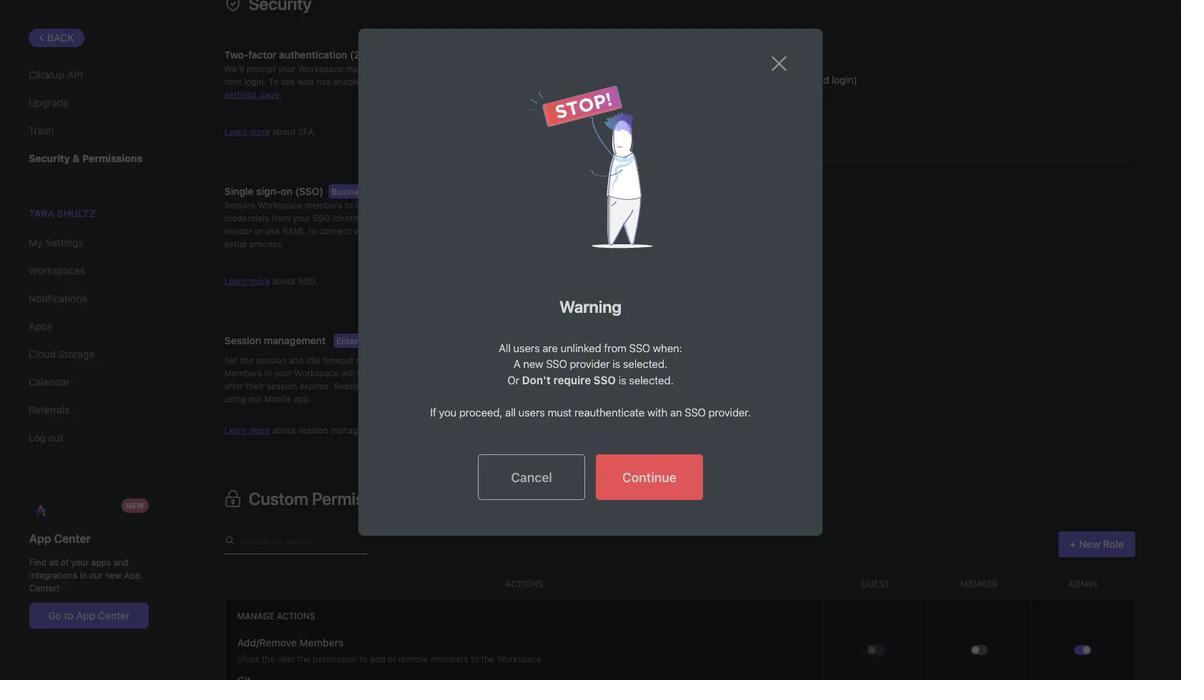 Task type: vqa. For each thing, say whether or not it's contained in the screenshot.
the right 8
no



Task type: locate. For each thing, give the bounding box(es) containing it.
1 horizontal spatial app
[[76, 610, 95, 622]]

1 vertical spatial our
[[89, 570, 103, 580]]

session inside set the session and idle timeout durations for your workspace. members in your workspace will be prompted to log back in after their session expires. session limits don't apply when using our mobile app.
[[334, 381, 365, 391]]

members inside add/remove members gives the user the permission to add or remove members to the workspace.
[[431, 654, 468, 664]]

1 vertical spatial log
[[422, 368, 434, 378]]

permissions down trash link
[[82, 153, 143, 164]]

your up start
[[462, 213, 479, 223]]

upgrade
[[29, 97, 69, 109]]

from right unlinked
[[604, 342, 626, 354]]

1 horizontal spatial and
[[289, 355, 304, 365]]

about down mobile
[[272, 425, 296, 435]]

single
[[224, 185, 254, 197]]

session up mobile
[[267, 381, 297, 391]]

timeout up will
[[323, 355, 354, 365]]

1 horizontal spatial new
[[523, 358, 543, 370]]

0 horizontal spatial members
[[305, 200, 342, 210]]

members inside set the session and idle timeout durations for your workspace. members in your workspace will be prompted to log back in after their session expires. session limits don't apply when using our mobile app.
[[224, 368, 262, 378]]

management.
[[331, 425, 386, 435]]

using inside set the session and idle timeout durations for your workspace. members in your workspace will be prompted to log back in after their session expires. session limits don't apply when using our mobile app.
[[224, 394, 246, 404]]

in up when
[[459, 368, 466, 378]]

clickup up upgrade
[[29, 69, 64, 81]]

single sign-on (sso)
[[224, 185, 323, 197]]

2 horizontal spatial app
[[124, 570, 140, 580]]

to inside we'll prompt your workspace members to enable 2fa on their next login. to see who has enabled 2fa, check the
[[386, 64, 394, 74]]

0 vertical spatial are
[[651, 74, 665, 86]]

2 vertical spatial on
[[449, 213, 459, 223]]

using down after
[[224, 394, 246, 404]]

(sso)
[[295, 185, 323, 197]]

their
[[456, 64, 474, 74], [785, 74, 806, 86], [448, 200, 467, 210], [246, 381, 264, 391]]

1 vertical spatial or
[[388, 654, 396, 664]]

members right remove
[[431, 654, 468, 664]]

0 vertical spatial app
[[29, 532, 51, 546]]

business up identity
[[331, 186, 368, 196]]

workspace up has
[[298, 64, 343, 74]]

1 vertical spatial learn more link
[[224, 276, 270, 286]]

people settings page. link
[[224, 76, 458, 99]]

your inside we'll prompt your workspace members to enable 2fa on their next login. to see who has enabled 2fa, check the
[[278, 64, 296, 74]]

session down session management
[[256, 355, 286, 365]]

or left use
[[255, 226, 263, 236]]

app up go to app center
[[124, 570, 140, 580]]

0 vertical spatial require
[[602, 95, 634, 107]]

must
[[548, 406, 572, 418]]

require up immediately
[[544, 74, 579, 86]]

all left of
[[49, 557, 58, 567]]

duration down the warning
[[565, 334, 599, 344]]

&
[[72, 153, 80, 164]]

in up mobile
[[264, 368, 272, 378]]

enterprise up durations
[[336, 336, 379, 346]]

from up use
[[271, 213, 290, 223]]

learn down after
[[224, 425, 247, 435]]

0 horizontal spatial provider
[[365, 213, 399, 223]]

apps link
[[29, 315, 149, 339]]

0 vertical spatial members
[[346, 64, 383, 74]]

new inside the "all users are unlinked from sso when: a new sso provider is selected. or don't require sso is selected."
[[523, 358, 543, 370]]

about left the 2fa.
[[272, 126, 296, 136]]

their inside set the session and idle timeout durations for your workspace. members in your workspace will be prompted to log back in after their session expires. session limits don't apply when using our mobile app.
[[246, 381, 264, 391]]

1 learn more link from the top
[[224, 126, 270, 136]]

enterprise down don't require sso
[[576, 239, 619, 249]]

set the session and idle timeout durations for your workspace. members in your workspace will be prompted to log back in after their session expires. session limits don't apply when using our mobile app.
[[224, 355, 478, 404]]

0 horizontal spatial permissions
[[82, 153, 143, 164]]

selected.
[[623, 358, 667, 370], [629, 374, 673, 386]]

my settings link
[[29, 231, 149, 255]]

log out
[[29, 432, 63, 444]]

clickup up (idp).
[[390, 200, 422, 210]]

2 vertical spatial workspace
[[294, 368, 339, 378]]

1 vertical spatial from
[[604, 342, 626, 354]]

center!
[[29, 583, 59, 593]]

workspace inside we'll prompt your workspace members to enable 2fa on their next login. to see who has enabled 2fa, check the
[[298, 64, 343, 74]]

require inside require workspace members to log in to clickup using their credentials from your sso identity provider (idp). click on your vendor or use saml to connect with other providers to start the setup process.
[[224, 200, 255, 210]]

an
[[670, 406, 682, 418]]

back up clickup api
[[47, 32, 74, 44]]

1 horizontal spatial or
[[388, 654, 396, 664]]

and inside find all of your apps and integrations in our new app center!
[[113, 557, 128, 567]]

app right go on the bottom of the page
[[76, 610, 95, 622]]

warning dialog
[[358, 29, 823, 536]]

0 vertical spatial session
[[256, 355, 286, 365]]

credentials
[[224, 213, 269, 223]]

about for on
[[272, 276, 296, 286]]

learn more link down mobile
[[224, 425, 270, 435]]

all left idle
[[505, 406, 516, 418]]

cloud storage
[[29, 348, 95, 360]]

2fa up people
[[426, 64, 441, 74]]

are left unlinked
[[543, 342, 558, 354]]

in up other
[[370, 200, 377, 210]]

0 horizontal spatial or
[[255, 226, 263, 236]]

to right go on the bottom of the page
[[64, 610, 74, 622]]

about
[[272, 126, 296, 136], [272, 276, 296, 286], [272, 425, 296, 435]]

with inside warning dialog
[[647, 406, 668, 418]]

login.
[[244, 76, 266, 86]]

or inside require workspace members to log in to clickup using their credentials from your sso identity provider (idp). click on your vendor or use saml to connect with other providers to start the setup process.
[[255, 226, 263, 236]]

0 vertical spatial require
[[544, 74, 579, 86]]

2fa.
[[298, 126, 316, 136]]

0 horizontal spatial clickup
[[29, 69, 64, 81]]

2 learn from the top
[[224, 276, 247, 286]]

when
[[439, 381, 461, 391]]

is
[[613, 358, 620, 370], [619, 374, 626, 386]]

0 horizontal spatial log
[[355, 200, 368, 210]]

members down (2fa)
[[346, 64, 383, 74]]

1 vertical spatial provider
[[570, 358, 610, 370]]

members inside require workspace members to log in to clickup using their credentials from your sso identity provider (idp). click on your vendor or use saml to connect with other providers to start the setup process.
[[305, 200, 342, 210]]

1 horizontal spatial center
[[98, 610, 130, 622]]

1 vertical spatial duration
[[582, 397, 616, 407]]

duration
[[565, 334, 599, 344], [582, 397, 616, 407]]

1 vertical spatial timeout
[[548, 397, 579, 407]]

who
[[297, 76, 314, 86]]

center up of
[[54, 532, 91, 546]]

and left idle
[[289, 355, 304, 365]]

provider up other
[[365, 213, 399, 223]]

workspace down the single sign-on (sso) on the top left
[[258, 200, 302, 210]]

members
[[224, 368, 262, 378], [299, 637, 344, 649]]

session
[[256, 355, 286, 365], [267, 381, 297, 391], [298, 425, 328, 435]]

security
[[29, 153, 70, 164]]

workspace. inside set the session and idle timeout durations for your workspace. members in your workspace will be prompted to log back in after their session expires. session limits don't apply when using our mobile app.
[[430, 355, 478, 365]]

to up identity
[[345, 200, 353, 210]]

prompted
[[370, 368, 409, 378]]

learn more about session management.
[[224, 425, 386, 435]]

find
[[29, 557, 47, 567]]

session down app.
[[298, 425, 328, 435]]

use
[[265, 226, 280, 236]]

1 vertical spatial new
[[105, 570, 122, 580]]

members
[[346, 64, 383, 74], [305, 200, 342, 210], [431, 654, 468, 664]]

0 vertical spatial learn
[[224, 126, 247, 136]]

sso.
[[298, 276, 318, 286]]

your up saml
[[293, 213, 310, 223]]

notifications
[[29, 293, 87, 305]]

0 vertical spatial with
[[354, 226, 371, 236]]

members down the "(sso)"
[[305, 200, 342, 210]]

1 horizontal spatial permissions
[[312, 489, 404, 509]]

users up a
[[513, 342, 540, 354]]

0 horizontal spatial workspace.
[[430, 355, 478, 365]]

1 vertical spatial users
[[518, 406, 545, 418]]

2 about from the top
[[272, 276, 296, 286]]

3 learn from the top
[[224, 425, 247, 435]]

0 horizontal spatial session
[[224, 334, 261, 346]]

center down find all of your apps and integrations in our new app center! on the bottom of page
[[98, 610, 130, 622]]

2 vertical spatial learn
[[224, 425, 247, 435]]

learn more link for on
[[224, 276, 270, 286]]

1 vertical spatial all
[[49, 557, 58, 567]]

their right after
[[246, 381, 264, 391]]

session management
[[224, 334, 328, 346]]

0 vertical spatial new
[[523, 358, 543, 370]]

users left must
[[518, 406, 545, 418]]

provider inside the "all users are unlinked from sso when: a new sso provider is selected. or don't require sso is selected."
[[570, 358, 610, 370]]

0 vertical spatial timeout
[[323, 355, 354, 365]]

don't inside the "all users are unlinked from sso when: a new sso provider is selected. or don't require sso is selected."
[[522, 374, 551, 386]]

1 horizontal spatial back
[[437, 368, 456, 378]]

1 more from the top
[[249, 126, 270, 136]]

2 vertical spatial members
[[431, 654, 468, 664]]

0 vertical spatial workspace
[[298, 64, 343, 74]]

new right a
[[523, 358, 543, 370]]

continue button
[[596, 454, 703, 500]]

1 vertical spatial members
[[299, 637, 344, 649]]

the inside set the session and idle timeout durations for your workspace. members in your workspace will be prompted to log back in after their session expires. session limits don't apply when using our mobile app.
[[240, 355, 253, 365]]

0 vertical spatial learn more link
[[224, 126, 270, 136]]

our down apps
[[89, 570, 103, 580]]

timeout right idle
[[548, 397, 579, 407]]

more down mobile
[[249, 425, 270, 435]]

sso inside require workspace members to log in to clickup using their credentials from your sso identity provider (idp). click on your vendor or use saml to connect with other providers to start the setup process.
[[313, 213, 330, 223]]

if
[[430, 406, 436, 418]]

your right the for
[[410, 355, 428, 365]]

0 vertical spatial users
[[513, 342, 540, 354]]

people
[[430, 76, 458, 86]]

0 horizontal spatial from
[[271, 213, 290, 223]]

idle timeout duration
[[530, 397, 616, 407]]

using up the click
[[424, 200, 446, 210]]

0 horizontal spatial using
[[224, 394, 246, 404]]

more down "process."
[[249, 276, 270, 286]]

new down apps
[[105, 570, 122, 580]]

up
[[737, 74, 749, 86]]

more for authentication
[[249, 126, 270, 136]]

workspaces
[[29, 265, 85, 277]]

about left the sso.
[[272, 276, 296, 286]]

are left 'required'
[[651, 74, 665, 86]]

2 learn more link from the top
[[224, 276, 270, 286]]

provider
[[365, 213, 399, 223], [570, 358, 610, 370]]

clickup api link
[[29, 63, 149, 87]]

1 horizontal spatial enterprise
[[576, 239, 619, 249]]

0 horizontal spatial members
[[224, 368, 262, 378]]

session down will
[[334, 381, 365, 391]]

1 horizontal spatial workspace.
[[497, 654, 544, 664]]

or inside add/remove members gives the user the permission to add or remove members to the workspace.
[[388, 654, 396, 664]]

0 vertical spatial more
[[249, 126, 270, 136]]

2 vertical spatial learn more link
[[224, 425, 270, 435]]

0 horizontal spatial business
[[331, 186, 368, 196]]

learn down the settings
[[224, 126, 247, 136]]

learn down setup at the top of the page
[[224, 276, 247, 286]]

1 vertical spatial with
[[647, 406, 668, 418]]

tara shultz
[[29, 208, 96, 219]]

to right remove
[[471, 654, 479, 664]]

1 horizontal spatial from
[[604, 342, 626, 354]]

1 horizontal spatial using
[[424, 200, 446, 210]]

with
[[354, 226, 371, 236], [647, 406, 668, 418]]

unlinked
[[561, 342, 601, 354]]

to inside set the session and idle timeout durations for your workspace. members in your workspace will be prompted to log back in after their session expires. session limits don't apply when using our mobile app.
[[411, 368, 419, 378]]

members up permission
[[299, 637, 344, 649]]

learn for on
[[224, 276, 247, 286]]

2fa
[[426, 64, 441, 74], [582, 74, 599, 86], [751, 74, 769, 86], [637, 95, 654, 107]]

1 horizontal spatial require
[[544, 74, 579, 86]]

1 horizontal spatial provider
[[570, 358, 610, 370]]

learn more link down the settings
[[224, 126, 270, 136]]

0 vertical spatial and
[[289, 355, 304, 365]]

from inside the "all users are unlinked from sso when: a new sso provider is selected. or don't require sso is selected."
[[604, 342, 626, 354]]

or
[[508, 374, 519, 386]]

settings
[[224, 89, 257, 99]]

referrals
[[29, 404, 70, 416]]

1 horizontal spatial with
[[647, 406, 668, 418]]

2 horizontal spatial session
[[530, 334, 562, 344]]

1 vertical spatial selected.
[[629, 374, 673, 386]]

immediately
[[544, 95, 600, 107]]

1 horizontal spatial members
[[346, 64, 383, 74]]

provider down unlinked
[[570, 358, 610, 370]]

learn more link down setup at the top of the page
[[224, 276, 270, 286]]

and right apps
[[113, 557, 128, 567]]

using inside require workspace members to log in to clickup using their credentials from your sso identity provider (idp). click on your vendor or use saml to connect with other providers to start the setup process.
[[424, 200, 446, 210]]

0 horizontal spatial center
[[54, 532, 91, 546]]

0 vertical spatial from
[[271, 213, 290, 223]]

apply
[[415, 381, 437, 391]]

3 learn more link from the top
[[224, 425, 270, 435]]

members up after
[[224, 368, 262, 378]]

session right all at the left of the page
[[530, 334, 562, 344]]

to up check
[[386, 64, 394, 74]]

are inside the "all users are unlinked from sso when: a new sso provider is selected. or don't require sso is selected."
[[543, 342, 558, 354]]

timeout inside set the session and idle timeout durations for your workspace. members in your workspace will be prompted to log back in after their session expires. session limits don't apply when using our mobile app.
[[323, 355, 354, 365]]

go to app center button
[[29, 603, 149, 629]]

your right of
[[71, 557, 89, 567]]

1 about from the top
[[272, 126, 296, 136]]

workspace
[[298, 64, 343, 74], [258, 200, 302, 210], [294, 368, 339, 378]]

1 vertical spatial workspace.
[[497, 654, 544, 664]]

1 vertical spatial center
[[98, 610, 130, 622]]

1 vertical spatial are
[[543, 342, 558, 354]]

1 horizontal spatial members
[[299, 637, 344, 649]]

0 vertical spatial our
[[249, 394, 262, 404]]

to up 'apply'
[[411, 368, 419, 378]]

on
[[443, 64, 454, 74], [281, 185, 292, 197], [449, 213, 459, 223]]

on up start
[[449, 213, 459, 223]]

their up people
[[456, 64, 474, 74]]

sso
[[606, 189, 626, 201], [313, 213, 330, 223], [629, 342, 650, 354], [546, 358, 567, 370], [593, 374, 616, 386], [685, 406, 706, 418]]

0 vertical spatial about
[[272, 126, 296, 136]]

log up 'apply'
[[422, 368, 434, 378]]

your up see
[[278, 64, 296, 74]]

1 vertical spatial clickup
[[390, 200, 422, 210]]

in right integrations
[[80, 570, 87, 580]]

log up identity
[[355, 200, 368, 210]]

app up find
[[29, 532, 51, 546]]

1 vertical spatial and
[[113, 557, 128, 567]]

identity
[[333, 213, 363, 223]]

your up mobile
[[274, 368, 292, 378]]

gives
[[237, 654, 260, 664]]

1 vertical spatial back
[[437, 368, 456, 378]]

the inside we'll prompt your workspace members to enable 2fa on their next login. to see who has enabled 2fa, check the
[[415, 76, 428, 86]]

on up people
[[443, 64, 454, 74]]

2fa up immediately require 2fa
[[582, 74, 599, 86]]

1 learn from the top
[[224, 126, 247, 136]]

with down identity
[[354, 226, 371, 236]]

2 more from the top
[[249, 276, 270, 286]]

third
[[808, 74, 829, 86]]

log
[[355, 200, 368, 210], [422, 368, 434, 378]]

workspace up expires.
[[294, 368, 339, 378]]

0 vertical spatial or
[[255, 226, 263, 236]]

with left an
[[647, 406, 668, 418]]

0 vertical spatial workspace.
[[430, 355, 478, 365]]

two-
[[224, 49, 248, 60]]

0 vertical spatial log
[[355, 200, 368, 210]]

our left mobile
[[249, 394, 262, 404]]

permissions down management.
[[312, 489, 404, 509]]

1 vertical spatial members
[[305, 200, 342, 210]]

1 horizontal spatial session
[[334, 381, 365, 391]]

in inside require workspace members to log in to clickup using their credentials from your sso identity provider (idp). click on your vendor or use saml to connect with other providers to start the setup process.
[[370, 200, 377, 210]]

users
[[513, 342, 540, 354], [518, 406, 545, 418]]

duration down the "all users are unlinked from sso when: a new sso provider is selected. or don't require sso is selected."
[[582, 397, 616, 407]]

on inside require workspace members to log in to clickup using their credentials from your sso identity provider (idp). click on your vendor or use saml to connect with other providers to start the setup process.
[[449, 213, 459, 223]]

Search for action... text field
[[236, 534, 367, 547]]

business down don't require sso
[[587, 214, 624, 224]]

0 horizontal spatial require
[[224, 200, 255, 210]]

session up set
[[224, 334, 261, 346]]

0 horizontal spatial all
[[49, 557, 58, 567]]

trash
[[29, 125, 54, 136]]

back up when
[[437, 368, 456, 378]]

on left the "(sso)"
[[281, 185, 292, 197]]

1 vertical spatial learn
[[224, 276, 247, 286]]

in
[[370, 200, 377, 210], [264, 368, 272, 378], [459, 368, 466, 378], [80, 570, 87, 580]]

has
[[317, 76, 331, 86]]

log inside set the session and idle timeout durations for your workspace. members in your workspace will be prompted to log back in after their session expires. session limits don't apply when using our mobile app.
[[422, 368, 434, 378]]

0 horizontal spatial app
[[29, 532, 51, 546]]

out
[[48, 432, 63, 444]]

require for require workspace members to log in to clickup using their credentials from your sso identity provider (idp). click on your vendor or use saml to connect with other providers to start the setup process.
[[224, 200, 255, 210]]

user
[[277, 654, 295, 664]]

0 horizontal spatial with
[[354, 226, 371, 236]]

durations
[[356, 355, 394, 365]]

0 horizontal spatial back
[[47, 32, 74, 44]]

login)
[[832, 74, 857, 86]]

connect
[[319, 226, 352, 236]]

the
[[415, 76, 428, 86], [469, 226, 482, 236], [240, 355, 253, 365], [262, 654, 275, 664], [298, 654, 311, 664], [481, 654, 494, 664]]

0 horizontal spatial are
[[543, 342, 558, 354]]

1 vertical spatial workspace
[[258, 200, 302, 210]]

users inside the "all users are unlinked from sso when: a new sso provider is selected. or don't require sso is selected."
[[513, 342, 540, 354]]

clickup
[[29, 69, 64, 81], [390, 200, 422, 210]]

0 vertical spatial provider
[[365, 213, 399, 223]]

more down page.
[[249, 126, 270, 136]]

2 vertical spatial about
[[272, 425, 296, 435]]

1 horizontal spatial timeout
[[548, 397, 579, 407]]

required
[[668, 74, 706, 86]]

0 vertical spatial members
[[224, 368, 262, 378]]

see
[[281, 76, 295, 86]]

session
[[224, 334, 261, 346], [530, 334, 562, 344], [334, 381, 365, 391]]

cancel button
[[478, 454, 585, 500]]

or right add
[[388, 654, 396, 664]]

don't require sso
[[544, 189, 626, 201]]

require for don't
[[572, 189, 604, 201]]

1 vertical spatial require
[[224, 200, 255, 210]]

their up start
[[448, 200, 467, 210]]

1 vertical spatial more
[[249, 276, 270, 286]]

require down the single
[[224, 200, 255, 210]]



Task type: describe. For each thing, give the bounding box(es) containing it.
back inside set the session and idle timeout durations for your workspace. members in your workspace will be prompted to log back in after their session expires. session limits don't apply when using our mobile app.
[[437, 368, 456, 378]]

1 vertical spatial permissions
[[312, 489, 404, 509]]

app.
[[294, 394, 311, 404]]

1 vertical spatial business
[[587, 214, 624, 224]]

click
[[427, 213, 447, 223]]

learn more link for authentication
[[224, 126, 270, 136]]

app inside go to app center button
[[76, 610, 95, 622]]

and inside set the session and idle timeout durations for your workspace. members in your workspace will be prompted to log back in after their session expires. session limits don't apply when using our mobile app.
[[289, 355, 304, 365]]

custom permissions
[[249, 489, 404, 509]]

factor
[[248, 49, 276, 60]]

members inside add/remove members gives the user the permission to add or remove members to the workspace.
[[299, 637, 344, 649]]

integrations
[[29, 570, 77, 580]]

session for session management
[[224, 334, 261, 346]]

0 vertical spatial enterprise
[[576, 239, 619, 249]]

clickup inside require workspace members to log in to clickup using their credentials from your sso identity provider (idp). click on your vendor or use saml to connect with other providers to start the setup process.
[[390, 200, 422, 210]]

log
[[29, 432, 46, 444]]

vendor
[[224, 226, 252, 236]]

if you proceed, all users must reauthenticate with an sso provider.
[[430, 406, 751, 418]]

provider.
[[709, 406, 751, 418]]

go
[[48, 610, 61, 622]]

members inside we'll prompt your workspace members to enable 2fa on their next login. to see who has enabled 2fa, check the
[[346, 64, 383, 74]]

go to app center
[[48, 610, 130, 622]]

0 vertical spatial back
[[47, 32, 74, 44]]

to down the click
[[437, 226, 446, 236]]

you
[[439, 406, 457, 418]]

their inside require workspace members to log in to clickup using their credentials from your sso identity provider (idp). click on your vendor or use saml to connect with other providers to start the setup process.
[[448, 200, 467, 210]]

0 horizontal spatial enterprise
[[336, 336, 379, 346]]

calendar link
[[29, 370, 149, 395]]

workspaces link
[[29, 259, 149, 283]]

mobile
[[264, 394, 291, 404]]

their right by
[[785, 74, 806, 86]]

tara
[[29, 208, 54, 219]]

our inside find all of your apps and integrations in our new app center!
[[89, 570, 103, 580]]

upgrade link
[[29, 91, 149, 115]]

workspace inside require workspace members to log in to clickup using their credentials from your sso identity provider (idp). click on your vendor or use saml to connect with other providers to start the setup process.
[[258, 200, 302, 210]]

apps
[[91, 557, 111, 567]]

limits
[[367, 381, 389, 391]]

notifications link
[[29, 287, 149, 311]]

the inside require workspace members to log in to clickup using their credentials from your sso identity provider (idp). click on your vendor or use saml to connect with other providers to start the setup process.
[[469, 226, 482, 236]]

proceed,
[[459, 406, 502, 418]]

2fa inside we'll prompt your workspace members to enable 2fa on their next login. to see who has enabled 2fa, check the
[[426, 64, 441, 74]]

continue
[[622, 469, 677, 485]]

require inside the "all users are unlinked from sso when: a new sso provider is selected. or don't require sso is selected."
[[553, 374, 591, 386]]

1 horizontal spatial are
[[651, 74, 665, 86]]

learn more about 2fa.
[[224, 126, 316, 136]]

security & permissions
[[29, 153, 143, 164]]

(members
[[602, 74, 648, 86]]

in inside find all of your apps and integrations in our new app center!
[[80, 570, 87, 580]]

all inside find all of your apps and integrations in our new app center!
[[49, 557, 58, 567]]

0 vertical spatial center
[[54, 532, 91, 546]]

on inside we'll prompt your workspace members to enable 2fa on their next login. to see who has enabled 2fa, check the
[[443, 64, 454, 74]]

api
[[67, 69, 83, 81]]

0 vertical spatial duration
[[565, 334, 599, 344]]

providers
[[397, 226, 435, 236]]

expires.
[[300, 381, 331, 391]]

to right saml
[[308, 226, 316, 236]]

people settings page.
[[224, 76, 458, 99]]

1 vertical spatial is
[[619, 374, 626, 386]]

log inside require workspace members to log in to clickup using their credentials from your sso identity provider (idp). click on your vendor or use saml to connect with other providers to start the setup process.
[[355, 200, 368, 210]]

enable
[[396, 64, 423, 74]]

about for authentication
[[272, 126, 296, 136]]

custom
[[249, 489, 308, 509]]

require for require 2fa (members are required to set up 2fa by their third login)
[[544, 74, 579, 86]]

0 vertical spatial business
[[331, 186, 368, 196]]

all inside warning dialog
[[505, 406, 516, 418]]

from inside require workspace members to log in to clickup using their credentials from your sso identity provider (idp). click on your vendor or use saml to connect with other providers to start the setup process.
[[271, 213, 290, 223]]

with inside require workspace members to log in to clickup using their credentials from your sso identity provider (idp). click on your vendor or use saml to connect with other providers to start the setup process.
[[354, 226, 371, 236]]

new inside find all of your apps and integrations in our new app center!
[[105, 570, 122, 580]]

to up other
[[380, 200, 388, 210]]

learn more about sso.
[[224, 276, 318, 286]]

1 vertical spatial on
[[281, 185, 292, 197]]

set
[[224, 355, 238, 365]]

referrals link
[[29, 398, 149, 422]]

authentication
[[279, 49, 347, 60]]

to left add
[[360, 654, 368, 664]]

my
[[29, 237, 43, 249]]

require for immediately
[[602, 95, 634, 107]]

management
[[264, 334, 326, 346]]

cloud
[[29, 348, 56, 360]]

2fa left by
[[751, 74, 769, 86]]

3 more from the top
[[249, 425, 270, 435]]

your inside find all of your apps and integrations in our new app center!
[[71, 557, 89, 567]]

for
[[396, 355, 408, 365]]

enabled
[[333, 76, 365, 86]]

after
[[224, 381, 243, 391]]

cancel
[[511, 469, 552, 485]]

permission
[[313, 654, 357, 664]]

calendar
[[29, 376, 70, 388]]

setup
[[224, 239, 247, 249]]

settings
[[45, 237, 83, 249]]

workspace. inside add/remove members gives the user the permission to add or remove members to the workspace.
[[497, 654, 544, 664]]

learn for authentication
[[224, 126, 247, 136]]

0 vertical spatial don't
[[544, 189, 569, 201]]

0 vertical spatial selected.
[[623, 358, 667, 370]]

all
[[499, 342, 511, 354]]

will
[[341, 368, 355, 378]]

0 vertical spatial clickup
[[29, 69, 64, 81]]

set
[[720, 74, 734, 86]]

2fa,
[[368, 76, 386, 86]]

don't
[[391, 381, 412, 391]]

to inside go to app center button
[[64, 610, 74, 622]]

be
[[357, 368, 367, 378]]

app inside find all of your apps and integrations in our new app center!
[[124, 570, 140, 580]]

0 vertical spatial is
[[613, 358, 620, 370]]

idle
[[306, 355, 320, 365]]

their inside we'll prompt your workspace members to enable 2fa on their next login. to see who has enabled 2fa, check the
[[456, 64, 474, 74]]

by
[[771, 74, 782, 86]]

our inside set the session and idle timeout durations for your workspace. members in your workspace will be prompted to log back in after their session expires. session limits don't apply when using our mobile app.
[[249, 394, 262, 404]]

center inside button
[[98, 610, 130, 622]]

my settings
[[29, 237, 83, 249]]

two-factor authentication (2fa)
[[224, 49, 376, 60]]

require 2fa (members are required to set up 2fa by their third login)
[[544, 74, 857, 86]]

3 about from the top
[[272, 425, 296, 435]]

a
[[514, 358, 521, 370]]

workspace inside set the session and idle timeout durations for your workspace. members in your workspace will be prompted to log back in after their session expires. session limits don't apply when using our mobile app.
[[294, 368, 339, 378]]

session for session duration
[[530, 334, 562, 344]]

apps
[[29, 321, 52, 332]]

more for on
[[249, 276, 270, 286]]

other
[[373, 226, 395, 236]]

add/remove members gives the user the permission to add or remove members to the workspace.
[[237, 637, 544, 664]]

clickup api
[[29, 69, 83, 81]]

provider inside require workspace members to log in to clickup using their credentials from your sso identity provider (idp). click on your vendor or use saml to connect with other providers to start the setup process.
[[365, 213, 399, 223]]

when:
[[653, 342, 682, 354]]

all users are unlinked from sso when: a new sso provider is selected. or don't require sso is selected.
[[499, 342, 682, 386]]

1 vertical spatial session
[[267, 381, 297, 391]]

idle
[[530, 397, 545, 407]]

2 vertical spatial session
[[298, 425, 328, 435]]

add
[[370, 654, 385, 664]]

new
[[126, 501, 144, 511]]

2fa down (members
[[637, 95, 654, 107]]

reauthenticate
[[574, 406, 645, 418]]

to left set
[[709, 74, 718, 86]]

storage
[[58, 348, 95, 360]]

remove
[[398, 654, 428, 664]]

process.
[[249, 239, 284, 249]]

security & permissions link
[[29, 146, 149, 171]]



